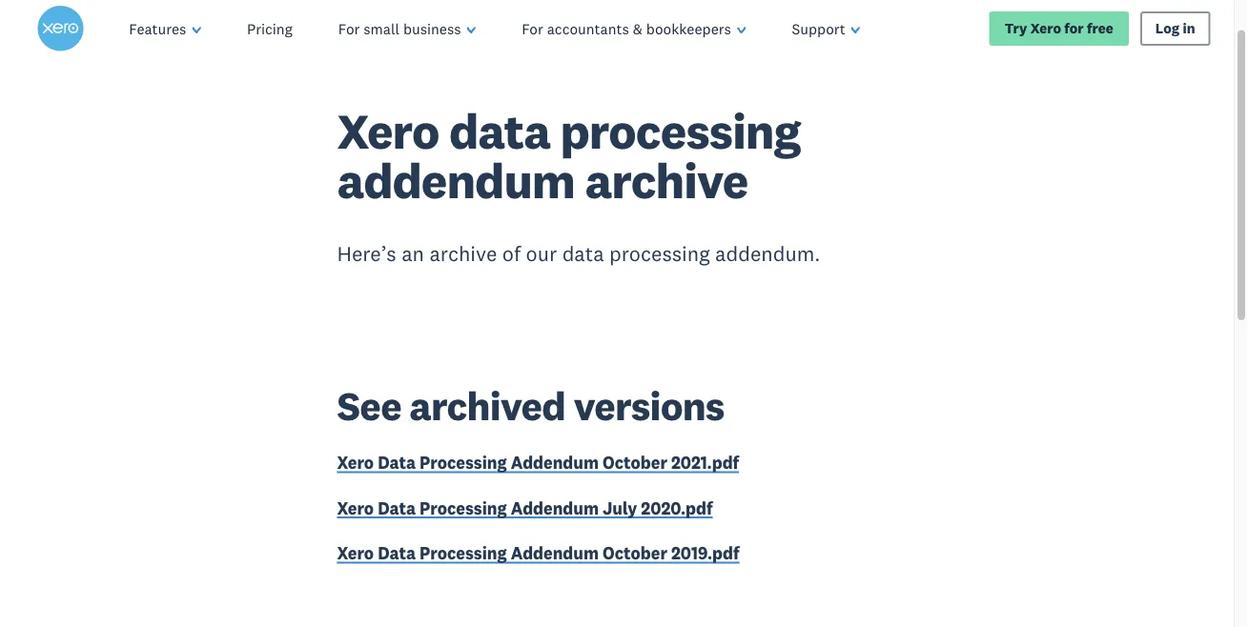 Task type: locate. For each thing, give the bounding box(es) containing it.
try xero for free
[[1005, 20, 1114, 37]]

for
[[1065, 20, 1084, 37]]

october up july
[[603, 453, 668, 474]]

data for xero data processing addendum july 2020.pdf
[[378, 499, 416, 520]]

data
[[37, 10, 67, 27], [215, 10, 246, 27], [378, 453, 416, 474], [378, 499, 416, 520], [378, 544, 416, 565]]

0 vertical spatial archive
[[585, 150, 748, 211]]

1 vertical spatial october
[[603, 544, 668, 565]]

processing inside xero data processing addendum october 2019.pdf link
[[420, 544, 507, 565]]

xero for xero data processing addendum archive
[[337, 101, 439, 162]]

pricing
[[247, 19, 293, 38]]

data
[[449, 101, 550, 162], [562, 242, 604, 268]]

our
[[526, 242, 557, 268]]

for for for small business
[[338, 19, 360, 38]]

for left accountants
[[522, 19, 544, 38]]

archive inside xero data processing addendum archive
[[585, 150, 748, 211]]

an
[[402, 242, 424, 268]]

archived
[[410, 382, 566, 432]]

1 horizontal spatial data
[[562, 242, 604, 268]]

try
[[1005, 20, 1028, 37]]

addendum for xero data processing addendum october 2019.pdf
[[511, 544, 599, 565]]

october
[[603, 453, 668, 474], [603, 544, 668, 565]]

for inside for small business dropdown button
[[338, 19, 360, 38]]

xero inside xero data processing addendum archive
[[337, 101, 439, 162]]

addendum inside the "breadcrumbs" element
[[326, 10, 399, 27]]

october for 2021.pdf
[[603, 453, 668, 474]]

0 vertical spatial processing
[[71, 10, 140, 27]]

addendum
[[326, 10, 399, 27], [511, 453, 599, 474], [511, 499, 599, 520], [511, 544, 599, 565]]

&
[[633, 19, 643, 38]]

processing
[[71, 10, 140, 27], [560, 101, 801, 162], [610, 242, 710, 268]]

for left small
[[338, 19, 360, 38]]

archive
[[585, 150, 748, 211], [430, 242, 497, 268]]

october down july
[[603, 544, 668, 565]]

processing inside xero data processing addendum october 2021.pdf link
[[420, 453, 507, 474]]

of
[[503, 242, 521, 268]]

xero
[[1031, 20, 1062, 37], [337, 101, 439, 162], [337, 453, 374, 474], [337, 499, 374, 520], [337, 544, 374, 565]]

1 october from the top
[[603, 453, 668, 474]]

1 for from the left
[[338, 19, 360, 38]]

processing
[[250, 10, 322, 27], [420, 453, 507, 474], [420, 499, 507, 520], [420, 544, 507, 565]]

1 horizontal spatial for
[[522, 19, 544, 38]]

0 vertical spatial october
[[603, 453, 668, 474]]

processing for xero data processing addendum july 2020.pdf
[[420, 499, 507, 520]]

xero homepage image
[[37, 6, 83, 52]]

for accountants & bookkeepers
[[522, 19, 732, 38]]

2 for from the left
[[522, 19, 544, 38]]

xero for xero data processing addendum october 2021.pdf
[[337, 453, 374, 474]]

1 vertical spatial archive
[[430, 242, 497, 268]]

october for 2019.pdf
[[603, 544, 668, 565]]

in
[[1183, 20, 1196, 37]]

0 horizontal spatial for
[[338, 19, 360, 38]]

0 horizontal spatial data
[[449, 101, 550, 162]]

addendum for xero data processing addendum october 2021.pdf
[[511, 453, 599, 474]]

1 vertical spatial data
[[562, 242, 604, 268]]

xero data processing addendum october 2021.pdf link
[[337, 453, 739, 478]]

data processing addendum archive link
[[215, 10, 453, 27]]

xero for xero data processing addendum july 2020.pdf
[[337, 499, 374, 520]]

xero data processing addendum october 2019.pdf
[[337, 544, 740, 565]]

small
[[364, 19, 400, 38]]

data processing terms link
[[37, 10, 180, 27]]

2 october from the top
[[603, 544, 668, 565]]

data inside xero data processing addendum archive
[[449, 101, 550, 162]]

xero for xero data processing addendum october 2019.pdf
[[337, 544, 374, 565]]

data for xero data processing addendum october 2019.pdf
[[378, 544, 416, 565]]

0 vertical spatial data
[[449, 101, 550, 162]]

breadcrumbs element
[[0, 0, 1249, 39]]

processing inside xero data processing addendum july 2020.pdf link
[[420, 499, 507, 520]]

0 horizontal spatial archive
[[430, 242, 497, 268]]

1 vertical spatial processing
[[560, 101, 801, 162]]

1 horizontal spatial archive
[[585, 150, 748, 211]]

see archived versions
[[337, 382, 725, 432]]

data processing terms
[[37, 10, 180, 27]]

versions
[[574, 382, 725, 432]]

for inside for accountants & bookkeepers dropdown button
[[522, 19, 544, 38]]

2019.pdf
[[672, 544, 740, 565]]

for
[[338, 19, 360, 38], [522, 19, 544, 38]]

xero data processing addendum july 2020.pdf
[[337, 499, 713, 520]]

for small business button
[[316, 0, 499, 57]]



Task type: describe. For each thing, give the bounding box(es) containing it.
2020.pdf
[[641, 499, 713, 520]]

try xero for free link
[[990, 11, 1129, 46]]

for small business
[[338, 19, 461, 38]]

accountants
[[547, 19, 629, 38]]

here's an archive of our data processing addendum.
[[337, 242, 821, 268]]

see
[[337, 382, 401, 432]]

processing for xero data processing addendum october 2019.pdf
[[420, 544, 507, 565]]

addendum
[[337, 150, 575, 211]]

features
[[129, 19, 186, 38]]

business
[[403, 19, 461, 38]]

log
[[1156, 20, 1180, 37]]

log in
[[1156, 20, 1196, 37]]

processing inside xero data processing addendum archive
[[560, 101, 801, 162]]

for for for accountants & bookkeepers
[[522, 19, 544, 38]]

support button
[[769, 0, 884, 57]]

features button
[[106, 0, 224, 57]]

for accountants & bookkeepers button
[[499, 0, 769, 57]]

xero data processing addendum october 2019.pdf link
[[337, 544, 740, 569]]

here's
[[337, 242, 397, 268]]

data for xero data processing addendum october 2021.pdf
[[378, 453, 416, 474]]

addendum.
[[716, 242, 821, 268]]

log in link
[[1141, 11, 1211, 46]]

xero data processing addendum october 2021.pdf
[[337, 453, 739, 474]]

xero data processing addendum july 2020.pdf link
[[337, 499, 713, 523]]

processing inside the "breadcrumbs" element
[[250, 10, 322, 27]]

2021.pdf
[[672, 453, 739, 474]]

pricing link
[[224, 0, 316, 57]]

processing for xero data processing addendum october 2021.pdf
[[420, 453, 507, 474]]

data processing addendum archive
[[215, 10, 453, 27]]

xero data processing addendum archive
[[337, 101, 801, 211]]

july
[[603, 499, 638, 520]]

2 vertical spatial processing
[[610, 242, 710, 268]]

support
[[792, 19, 846, 38]]

terms
[[143, 10, 180, 27]]

processing inside the "breadcrumbs" element
[[71, 10, 140, 27]]

bookkeepers
[[647, 19, 732, 38]]

addendum for xero data processing addendum july 2020.pdf
[[511, 499, 599, 520]]

archive
[[402, 10, 453, 27]]

free
[[1087, 20, 1114, 37]]



Task type: vqa. For each thing, say whether or not it's contained in the screenshot.
the bottom can
no



